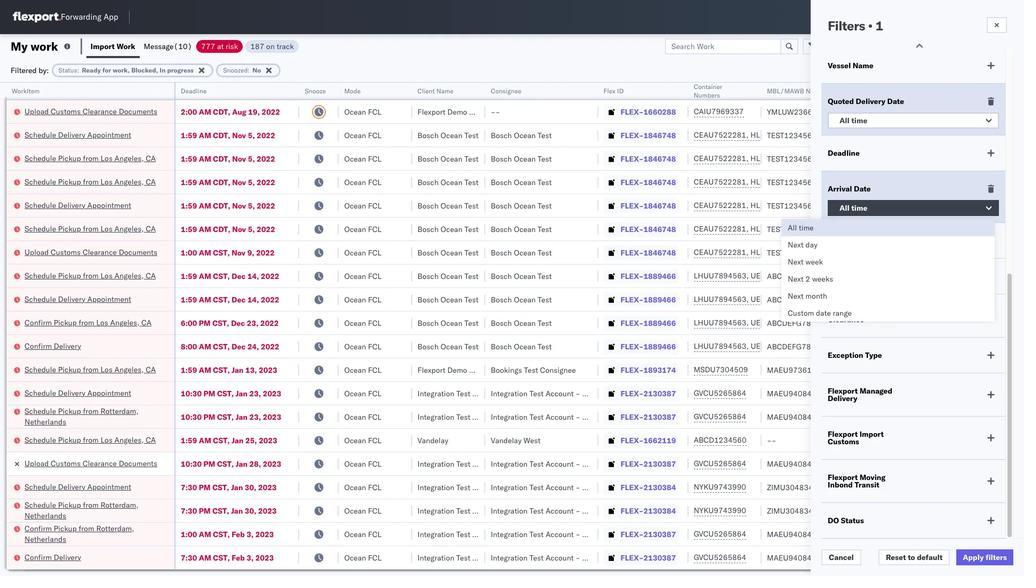 Task type: describe. For each thing, give the bounding box(es) containing it.
2 flex-1889466 from the top
[[621, 295, 676, 304]]

ready for customs clearance
[[828, 307, 897, 324]]

my work
[[11, 39, 58, 54]]

hlxu6269489, for schedule delivery appointment button associated with 1:59 am cdt, nov 5, 2022
[[751, 201, 805, 210]]

pm up 1:00 am cst, feb 3, 2023
[[199, 506, 211, 516]]

import work
[[91, 41, 135, 51]]

west
[[524, 436, 541, 445]]

for
[[852, 307, 864, 317]]

1 horizontal spatial --
[[767, 436, 776, 445]]

0 horizontal spatial ready
[[82, 66, 101, 74]]

upload for 2nd upload customs clearance documents button from the top
[[25, 247, 49, 257]]

6 cdt, from the top
[[213, 224, 230, 234]]

4 account from the top
[[546, 483, 574, 492]]

7 ocean fcl from the top
[[344, 248, 382, 257]]

jan up 1:00 am cst, feb 3, 2023
[[231, 506, 243, 516]]

17 flex- from the top
[[621, 483, 644, 492]]

2023 for sixth the schedule pickup from los angeles, ca link from the top
[[259, 436, 277, 445]]

cst, for third the schedule pickup from los angeles, ca link from the bottom
[[213, 271, 230, 281]]

4 lhuu7894563, uetu5238478 from the top
[[694, 341, 803, 351]]

1 hlxu6269489, from the top
[[751, 130, 805, 140]]

2023 for 2nd the schedule pickup from los angeles, ca link from the bottom of the page
[[259, 365, 277, 375]]

los for 6th the schedule pickup from los angeles, ca link from the bottom
[[101, 153, 113, 163]]

jan left 13, in the bottom of the page
[[232, 365, 244, 375]]

action
[[987, 41, 1011, 51]]

2023 down 28,
[[258, 483, 277, 492]]

6 schedule from the top
[[25, 271, 56, 280]]

integration for schedule delivery appointment link corresponding to 10:30 pm cst, jan 23, 2023
[[491, 389, 528, 398]]

arrival date
[[828, 184, 871, 194]]

hlxu6269489, for 5th schedule pickup from los angeles, ca button from the bottom
[[751, 177, 805, 187]]

schedule delivery appointment link for 1:59 am cst, dec 14, 2022
[[25, 294, 131, 304]]

client
[[418, 87, 435, 95]]

6 ceau7522281, hlxu6269489, hlxu8034992 from the top
[[694, 248, 859, 257]]

3 integration from the top
[[491, 459, 528, 469]]

3 flex-1889466 from the top
[[621, 318, 676, 328]]

by:
[[39, 65, 49, 75]]

nov for 6th the schedule pickup from los angeles, ca link from the bottom
[[232, 154, 246, 164]]

confirm pickup from los angeles, ca link
[[25, 317, 152, 328]]

batch
[[964, 41, 985, 51]]

delivery inside flexport managed delivery
[[828, 394, 858, 403]]

2 schedule from the top
[[25, 153, 56, 163]]

to
[[908, 553, 915, 562]]

1 zimu3048342 from the top
[[767, 483, 818, 492]]

19 fcl from the top
[[368, 530, 382, 539]]

all for first all time button from the bottom of the page
[[840, 203, 850, 213]]

mode
[[344, 87, 361, 95]]

3 1846748 from the top
[[644, 177, 676, 187]]

vandelay west
[[491, 436, 541, 445]]

default
[[917, 553, 943, 562]]

import inside button
[[91, 41, 115, 51]]

3 lagerfeld from the top
[[598, 459, 630, 469]]

next for next day
[[788, 240, 804, 250]]

cst, for schedule pickup from rotterdam, netherlands link related to 10:30
[[217, 412, 234, 422]]

los for third the schedule pickup from los angeles, ca link from the bottom
[[101, 271, 113, 280]]

1 confirm delivery button from the top
[[25, 341, 81, 352]]

apply filters button
[[957, 550, 1014, 566]]

3 cdt, from the top
[[213, 154, 230, 164]]

0 horizontal spatial date
[[854, 184, 871, 194]]

dec up 6:00 pm cst, dec 23, 2022
[[232, 295, 246, 304]]

5 schedule delivery appointment link from the top
[[25, 482, 131, 492]]

rotterdam, for 7:30 pm cst, jan 30, 2023
[[101, 500, 139, 510]]

confirm pickup from rotterdam, netherlands
[[25, 524, 134, 544]]

maeu9408431 for schedule delivery appointment
[[767, 389, 821, 398]]

5 1:59 am cdt, nov 5, 2022 from the top
[[181, 224, 275, 234]]

no
[[253, 66, 261, 74]]

5 hlxu8034992 from the top
[[807, 224, 859, 234]]

confirm for the confirm pickup from los angeles, ca button
[[25, 318, 52, 327]]

hlxu8034992 for 2nd upload customs clearance documents button from the top
[[807, 248, 859, 257]]

flex-2130387 for confirm delivery
[[621, 553, 676, 563]]

los for the confirm pickup from los angeles, ca link
[[96, 318, 108, 327]]

los for 3rd the schedule pickup from los angeles, ca link
[[101, 224, 113, 233]]

3 ocean fcl from the top
[[344, 154, 382, 164]]

pickup for 3rd the schedule pickup from los angeles, ca link
[[58, 224, 81, 233]]

16 ocean fcl from the top
[[344, 459, 382, 469]]

vessel name
[[828, 61, 874, 70]]

5 flex- from the top
[[621, 201, 644, 210]]

2023 for 7:30's schedule pickup from rotterdam, netherlands link
[[258, 506, 277, 516]]

pm up "1:59 am cst, jan 25, 2023"
[[204, 412, 215, 422]]

0 vertical spatial type
[[867, 272, 883, 281]]

1 1846748 from the top
[[644, 130, 676, 140]]

pickup for third the schedule pickup from los angeles, ca link from the bottom
[[58, 271, 81, 280]]

delivery for first schedule delivery appointment button from the top of the page
[[58, 130, 85, 140]]

delivery for schedule delivery appointment button associated with 1:59 am cdt, nov 5, 2022
[[58, 200, 85, 210]]

2 karl from the top
[[582, 412, 596, 422]]

mode button
[[339, 85, 402, 96]]

import inside flexport import customs
[[860, 429, 884, 439]]

delivery for 10:30 pm cst, jan 23, 2023 schedule delivery appointment button
[[58, 388, 85, 398]]

cst, for sixth the schedule pickup from los angeles, ca link from the top
[[213, 436, 230, 445]]

4 ceau7522281, hlxu6269489, hlxu8034992 from the top
[[694, 201, 859, 210]]

5 1846748 from the top
[[644, 224, 676, 234]]

gvcu5265864 for confirm delivery
[[694, 553, 746, 562]]

confirm for 1st confirm delivery button from the bottom
[[25, 552, 52, 562]]

jan left 28,
[[236, 459, 248, 469]]

1 7:30 from the top
[[181, 483, 197, 492]]

2 1889466 from the top
[[644, 295, 676, 304]]

client name button
[[412, 85, 475, 96]]

snooze
[[305, 87, 326, 95]]

4 schedule pickup from los angeles, ca button from the top
[[25, 270, 156, 282]]

3 gaurav from the top
[[908, 201, 932, 210]]

3 fcl from the top
[[368, 154, 382, 164]]

flex-1893174
[[621, 365, 676, 375]]

next for next week
[[788, 257, 804, 267]]

gvcu5265864 for confirm pickup from rotterdam, netherlands
[[694, 529, 746, 539]]

filters
[[986, 553, 1007, 562]]

on
[[266, 41, 275, 51]]

6:00 pm cst, dec 23, 2022
[[181, 318, 279, 328]]

moving
[[860, 473, 886, 482]]

2023 for confirm pickup from rotterdam, netherlands 'link'
[[255, 530, 274, 539]]

upload customs clearance documents link for second upload customs clearance documents button from the bottom of the page
[[25, 106, 157, 117]]

in
[[160, 66, 166, 74]]

week
[[806, 257, 823, 267]]

from for 3rd the schedule pickup from los angeles, ca link
[[83, 224, 99, 233]]

2 lhuu7894563, uetu5238478 from the top
[[694, 295, 803, 304]]

actions
[[983, 87, 1005, 95]]

time for first all time button from the bottom of the page
[[852, 203, 868, 213]]

1 flex-2130384 from the top
[[621, 483, 676, 492]]

1 horizontal spatial work
[[828, 272, 847, 281]]

hlxu6269489, for first schedule pickup from los angeles, ca button from the top
[[751, 154, 805, 163]]

rotterdam, for 10:30 pm cst, jan 23, 2023
[[101, 406, 139, 416]]

dec left 24,
[[232, 342, 246, 351]]

filters
[[828, 18, 865, 34]]

range
[[833, 308, 852, 318]]

resize handle column header for deadline button
[[287, 83, 300, 576]]

Search Shipments (/) text field
[[820, 9, 923, 25]]

1 ocean fcl from the top
[[344, 107, 382, 117]]

ymluw236679313
[[767, 107, 836, 117]]

snoozed : no
[[223, 66, 261, 74]]

11 am from the top
[[199, 365, 211, 375]]

gaurav for schedule delivery appointment
[[908, 130, 932, 140]]

time for 2nd all time button from the bottom of the page
[[852, 116, 868, 125]]

pm down 10:30 pm cst, jan 28, 2023
[[199, 483, 211, 492]]

import work button
[[86, 34, 140, 58]]

3 flex-2130387 from the top
[[621, 459, 676, 469]]

1:59 am cst, jan 13, 2023
[[181, 365, 277, 375]]

client name
[[418, 87, 454, 95]]

apply filters
[[963, 553, 1007, 562]]

hlxu6269489, for 2nd upload customs clearance documents button from the top
[[751, 248, 805, 257]]

jan down 13, in the bottom of the page
[[236, 389, 248, 398]]

pm down "1:59 am cst, jan 25, 2023"
[[204, 459, 215, 469]]

4 lagerfeld from the top
[[598, 483, 630, 492]]

dec down 1:00 am cst, nov 9, 2022
[[232, 271, 246, 281]]

16 flex- from the top
[[621, 459, 644, 469]]

8 flex- from the top
[[621, 271, 644, 281]]

batch action button
[[948, 38, 1017, 54]]

resize handle column header for "container numbers" button
[[749, 83, 762, 576]]

day
[[806, 240, 818, 250]]

dec up the 8:00 am cst, dec 24, 2022
[[231, 318, 245, 328]]

4 flex- from the top
[[621, 177, 644, 187]]

filtered by:
[[11, 65, 49, 75]]

24,
[[248, 342, 259, 351]]

netherlands for 7:30
[[25, 511, 66, 520]]

1 am from the top
[[199, 107, 211, 117]]

3 maeu9408431 from the top
[[767, 459, 821, 469]]

2 account from the top
[[546, 412, 574, 422]]

0 vertical spatial --
[[491, 107, 500, 117]]

from for 2nd the schedule pickup from los angeles, ca link from the bottom of the page
[[83, 365, 99, 374]]

lagerfeld for confirm delivery link related to 1st confirm delivery button from the bottom
[[598, 553, 630, 563]]

for
[[102, 66, 111, 74]]

19,
[[248, 107, 260, 117]]

2
[[806, 274, 810, 284]]

consignee button
[[486, 85, 588, 96]]

28,
[[249, 459, 261, 469]]

2 flex- from the top
[[621, 130, 644, 140]]

angeles, for 2nd the schedule pickup from los angeles, ca link from the bottom of the page
[[114, 365, 144, 374]]

1 horizontal spatial date
[[888, 97, 904, 106]]

3 integration test account - karl lagerfeld from the top
[[491, 459, 630, 469]]

2 zimu3048342 from the top
[[767, 506, 818, 516]]

track
[[277, 41, 294, 51]]

4 karl from the top
[[582, 483, 596, 492]]

schedule delivery appointment link for 1:59 am cdt, nov 5, 2022
[[25, 200, 131, 210]]

cst, for schedule delivery appointment link corresponding to 10:30 pm cst, jan 23, 2023
[[217, 389, 234, 398]]

status : ready for work, blocked, in progress
[[58, 66, 194, 74]]

managed
[[860, 386, 893, 396]]

flex id
[[604, 87, 624, 95]]

hlxu8034992 for schedule delivery appointment button associated with 1:59 am cdt, nov 5, 2022
[[807, 201, 859, 210]]

at
[[217, 41, 224, 51]]

consignee inside consignee button
[[491, 87, 522, 95]]

jan up the 25,
[[236, 412, 248, 422]]

flexport inside flexport moving inbond transit
[[828, 473, 858, 482]]

schedule delivery appointment button for 1:59 am cst, dec 14, 2022
[[25, 294, 131, 305]]

3 upload customs clearance documents from the top
[[25, 459, 157, 468]]

1:59 am cdt, nov 5, 2022 for schedule delivery appointment link corresponding to 1:59 am cdt, nov 5, 2022
[[181, 201, 275, 210]]

7:30 for confirm delivery
[[181, 553, 197, 563]]

3 upload from the top
[[25, 459, 49, 468]]

10 fcl from the top
[[368, 318, 382, 328]]

appointment for 1:59 am cst, dec 14, 2022
[[87, 294, 131, 304]]

snoozed
[[223, 66, 248, 74]]

2 7:30 pm cst, jan 30, 2023 from the top
[[181, 506, 277, 516]]

3, for 7:30 am cst, feb 3, 2023
[[247, 553, 254, 563]]

next month
[[788, 291, 827, 301]]

cst, for upload customs clearance documents link for 2nd upload customs clearance documents button from the top
[[213, 248, 230, 257]]

jan left the 25,
[[232, 436, 244, 445]]

work
[[31, 39, 58, 54]]

ca for third the schedule pickup from los angeles, ca link from the bottom
[[146, 271, 156, 280]]

flexport. image
[[13, 12, 61, 22]]

pm down 1:59 am cst, jan 13, 2023
[[204, 389, 215, 398]]

14, for schedule pickup from los angeles, ca
[[248, 271, 259, 281]]

4 ceau7522281, from the top
[[694, 201, 749, 210]]

7 am from the top
[[199, 248, 211, 257]]

filtered
[[11, 65, 37, 75]]

vessel
[[828, 61, 851, 70]]

2:00 am cdt, aug 19, 2022
[[181, 107, 280, 117]]

lagerfeld for schedule pickup from rotterdam, netherlands link related to 10:30
[[598, 412, 630, 422]]

pickup for 7:30's schedule pickup from rotterdam, netherlands link
[[58, 500, 81, 510]]

hlxu8034992 for first schedule pickup from los angeles, ca button from the top
[[807, 154, 859, 163]]

item
[[849, 272, 865, 281]]

hlxu8034992 for 5th schedule pickup from los angeles, ca button from the bottom
[[807, 177, 859, 187]]

1 30, from the top
[[245, 483, 256, 492]]

13 ocean fcl from the top
[[344, 389, 382, 398]]

delivery for fifth schedule delivery appointment button from the top
[[58, 482, 85, 492]]

cst, down "1:59 am cst, jan 25, 2023"
[[217, 459, 234, 469]]

9,
[[247, 248, 254, 257]]

7 karl from the top
[[582, 553, 596, 563]]

next week
[[788, 257, 823, 267]]

15 ocean fcl from the top
[[344, 436, 382, 445]]

1 all time button from the top
[[828, 113, 999, 129]]

1
[[876, 18, 883, 34]]

clearance for upload customs clearance documents link for 2nd upload customs clearance documents button from the top
[[83, 247, 117, 257]]

1 1889466 from the top
[[644, 271, 676, 281]]

5 am from the top
[[199, 201, 211, 210]]

2 confirm delivery button from the top
[[25, 552, 81, 564]]

name for vessel name
[[853, 61, 874, 70]]

angeles, for 6th the schedule pickup from los angeles, ca link from the bottom
[[114, 153, 144, 163]]

3 2130387 from the top
[[644, 459, 676, 469]]

1 hlxu8034992 from the top
[[807, 130, 859, 140]]

container
[[694, 83, 722, 91]]

4 ocean fcl from the top
[[344, 177, 382, 187]]

1 schedule delivery appointment from the top
[[25, 130, 131, 140]]

confirm for confirm pickup from rotterdam, netherlands "button"
[[25, 524, 52, 533]]

confirm delivery for confirm delivery link related to 1st confirm delivery button from the bottom
[[25, 552, 81, 562]]

4 fcl from the top
[[368, 177, 382, 187]]

flex
[[604, 87, 616, 95]]

cancel button
[[822, 550, 862, 566]]

resize handle column header for mode button at the left top of the page
[[400, 83, 412, 576]]

schedule pickup from rotterdam, netherlands button for 7:30 pm cst, jan 30, 2023
[[25, 500, 161, 522]]

6 ceau7522281, from the top
[[694, 248, 749, 257]]

origin
[[982, 389, 1002, 398]]

: for status
[[77, 66, 79, 74]]

3 gvcu5265864 from the top
[[694, 459, 746, 468]]

7 account from the top
[[546, 553, 574, 563]]

2023 for confirm delivery link related to 1st confirm delivery button from the bottom
[[255, 553, 274, 563]]

6:00
[[181, 318, 197, 328]]

ca for 3rd the schedule pickup from los angeles, ca link
[[146, 224, 156, 233]]

3 schedule from the top
[[25, 177, 56, 186]]

nov for schedule delivery appointment link corresponding to 1:59 am cdt, nov 5, 2022
[[232, 201, 246, 210]]

3 10:30 from the top
[[181, 459, 202, 469]]

9 1:59 from the top
[[181, 436, 197, 445]]

cst, up the 8:00 am cst, dec 24, 2022
[[212, 318, 229, 328]]

maeu9736123
[[767, 365, 821, 375]]

13 schedule from the top
[[25, 500, 56, 510]]

6 flex- from the top
[[621, 224, 644, 234]]

2023 right 28,
[[263, 459, 281, 469]]

omkar savant for ceau7522281, hlxu6269489, hlxu8034992
[[908, 177, 956, 187]]

customs inside flexport import customs
[[828, 437, 860, 447]]

lagerfeld for 7:30's schedule pickup from rotterdam, netherlands link
[[598, 506, 630, 516]]

workitem button
[[6, 85, 164, 96]]

11 schedule from the top
[[25, 435, 56, 445]]

operator
[[828, 236, 860, 245]]

1 appointment from the top
[[87, 130, 131, 140]]

3 flex- from the top
[[621, 154, 644, 164]]

8:00 am cst, dec 24, 2022
[[181, 342, 279, 351]]

lagerfeld for confirm pickup from rotterdam, netherlands 'link'
[[598, 530, 630, 539]]

1893174
[[644, 365, 676, 375]]

deadline inside button
[[181, 87, 207, 95]]

25,
[[245, 436, 257, 445]]

13 flex- from the top
[[621, 389, 644, 398]]

container numbers button
[[689, 81, 751, 100]]

13 am from the top
[[199, 530, 211, 539]]

from for sixth the schedule pickup from los angeles, ca link from the top
[[83, 435, 99, 445]]

6 ocean fcl from the top
[[344, 224, 382, 234]]

1 abcdefg78456546 from the top
[[767, 271, 839, 281]]

3 ceau7522281, hlxu6269489, hlxu8034992 from the top
[[694, 177, 859, 187]]

resize handle column header for consignee button
[[586, 83, 598, 576]]

3 ceau7522281, from the top
[[694, 177, 749, 187]]

integration for confirm pickup from rotterdam, netherlands 'link'
[[491, 530, 528, 539]]

1 account from the top
[[546, 389, 574, 398]]

pickup for schedule pickup from rotterdam, netherlands link related to 10:30
[[58, 406, 81, 416]]

2 ceau7522281, from the top
[[694, 154, 749, 163]]

msdu7304509
[[694, 365, 748, 375]]



Task type: locate. For each thing, give the bounding box(es) containing it.
confirm for 2nd confirm delivery button from the bottom of the page
[[25, 341, 52, 351]]

1 vertical spatial 7:30 pm cst, jan 30, 2023
[[181, 506, 277, 516]]

my
[[11, 39, 28, 54]]

numbers inside container numbers
[[694, 91, 720, 99]]

integration for confirm delivery link related to 1st confirm delivery button from the bottom
[[491, 553, 528, 563]]

1 vertical spatial work
[[828, 272, 847, 281]]

23, up the 25,
[[249, 412, 261, 422]]

0 vertical spatial name
[[853, 61, 874, 70]]

0 horizontal spatial deadline
[[181, 87, 207, 95]]

0 vertical spatial status
[[58, 66, 77, 74]]

upload customs clearance documents for 2nd upload customs clearance documents button from the top
[[25, 247, 157, 257]]

4 1846748 from the top
[[644, 201, 676, 210]]

3 schedule pickup from los angeles, ca from the top
[[25, 224, 156, 233]]

flexport demo consignee for bookings test consignee
[[418, 365, 505, 375]]

schedule pickup from rotterdam, netherlands button for 10:30 pm cst, jan 23, 2023
[[25, 406, 161, 428]]

type right exception
[[865, 351, 882, 360]]

from inside the confirm pickup from los angeles, ca link
[[79, 318, 94, 327]]

time inside list box
[[799, 223, 814, 233]]

deadline button
[[176, 85, 289, 96]]

demo for -
[[448, 107, 467, 117]]

cst, down 1:59 am cst, jan 13, 2023
[[217, 389, 234, 398]]

flexport demo consignee for --
[[418, 107, 505, 117]]

2 : from the left
[[248, 66, 250, 74]]

angeles, inside the confirm pickup from los angeles, ca link
[[110, 318, 140, 327]]

2023 up "1:59 am cst, jan 25, 2023"
[[263, 412, 281, 422]]

cst, down the 8:00 am cst, dec 24, 2022
[[213, 365, 230, 375]]

next day
[[788, 240, 818, 250]]

3 schedule delivery appointment from the top
[[25, 294, 131, 304]]

1 vertical spatial upload customs clearance documents button
[[25, 247, 157, 258]]

1 vertical spatial 7:30
[[181, 506, 197, 516]]

0 vertical spatial nyku9743990
[[694, 482, 746, 492]]

flex-2130387 for confirm pickup from rotterdam, netherlands
[[621, 530, 676, 539]]

demo down client name button
[[448, 107, 467, 117]]

resize handle column header
[[162, 83, 174, 576], [287, 83, 300, 576], [326, 83, 339, 576], [400, 83, 412, 576], [473, 83, 486, 576], [586, 83, 598, 576], [676, 83, 689, 576], [749, 83, 762, 576], [890, 83, 903, 576], [963, 83, 976, 576], [997, 83, 1010, 576]]

6 account from the top
[[546, 530, 574, 539]]

23,
[[247, 318, 259, 328], [249, 389, 261, 398], [249, 412, 261, 422]]

schedule delivery appointment for 1:59 am cst, dec 14, 2022
[[25, 294, 131, 304]]

abcdefg78456546 up custom
[[767, 295, 839, 304]]

7:30 down 1:00 am cst, feb 3, 2023
[[181, 553, 197, 563]]

3 resize handle column header from the left
[[326, 83, 339, 576]]

upload customs clearance documents link
[[25, 106, 157, 117], [25, 247, 157, 257], [25, 458, 157, 469]]

0 vertical spatial 23,
[[247, 318, 259, 328]]

10:30 down 1:59 am cst, jan 13, 2023
[[181, 389, 202, 398]]

12 schedule from the top
[[25, 482, 56, 492]]

1 flex-1846748 from the top
[[621, 130, 676, 140]]

list box containing all time
[[782, 219, 995, 322]]

2 14, from the top
[[248, 295, 259, 304]]

2 upload customs clearance documents link from the top
[[25, 247, 157, 257]]

confirm inside the confirm pickup from rotterdam, netherlands
[[25, 524, 52, 533]]

10:30 for schedule pickup from rotterdam, netherlands
[[181, 412, 202, 422]]

5 test123456 from the top
[[767, 224, 812, 234]]

appointment for 1:59 am cdt, nov 5, 2022
[[87, 200, 131, 210]]

savant for lhuu7894563, uetu5238478
[[933, 318, 956, 328]]

2 upload customs clearance documents from the top
[[25, 247, 157, 257]]

all inside list box
[[788, 223, 797, 233]]

cst, down 10:30 pm cst, jan 28, 2023
[[212, 483, 229, 492]]

7:30 for schedule pickup from rotterdam, netherlands
[[181, 506, 197, 516]]

schedule delivery appointment link
[[25, 129, 131, 140], [25, 200, 131, 210], [25, 294, 131, 304], [25, 388, 131, 398], [25, 482, 131, 492]]

time
[[852, 116, 868, 125], [852, 203, 868, 213], [799, 223, 814, 233]]

flex-1893174 button
[[604, 363, 678, 377], [604, 363, 678, 377]]

30, up 1:00 am cst, feb 3, 2023
[[245, 506, 256, 516]]

0 vertical spatial time
[[852, 116, 868, 125]]

4 2130387 from the top
[[644, 530, 676, 539]]

name for client name
[[437, 87, 454, 95]]

0 vertical spatial schedule pickup from rotterdam, netherlands
[[25, 406, 139, 427]]

1 upload customs clearance documents link from the top
[[25, 106, 157, 117]]

import
[[91, 41, 115, 51], [860, 429, 884, 439]]

19 flex- from the top
[[621, 530, 644, 539]]

13,
[[245, 365, 257, 375]]

5 schedule delivery appointment button from the top
[[25, 482, 131, 493]]

maeu9408431 for schedule pickup from rotterdam, netherlands
[[767, 412, 821, 422]]

cst, up 1:59 am cst, jan 13, 2023
[[213, 342, 230, 351]]

abcdefg78456546 down next week
[[767, 271, 839, 281]]

2023 down 1:00 am cst, feb 3, 2023
[[255, 553, 274, 563]]

pickup inside the confirm pickup from rotterdam, netherlands
[[54, 524, 77, 533]]

cst, up 6:00 pm cst, dec 23, 2022
[[213, 295, 230, 304]]

consignee
[[491, 87, 522, 95], [469, 107, 505, 117], [469, 365, 505, 375], [540, 365, 576, 375]]

1 vertical spatial confirm delivery link
[[25, 552, 81, 563]]

2 lagerfeld from the top
[[598, 412, 630, 422]]

netherlands inside the confirm pickup from rotterdam, netherlands
[[25, 534, 66, 544]]

savant for ceau7522281, hlxu6269489, hlxu8034992
[[933, 177, 956, 187]]

schedule pickup from los angeles, ca
[[25, 153, 156, 163], [25, 177, 156, 186], [25, 224, 156, 233], [25, 271, 156, 280], [25, 365, 156, 374], [25, 435, 156, 445]]

17 ocean fcl from the top
[[344, 483, 382, 492]]

23, down 13, in the bottom of the page
[[249, 389, 261, 398]]

1 horizontal spatial deadline
[[828, 148, 860, 158]]

2 vertical spatial documents
[[119, 459, 157, 468]]

angeles, for 3rd the schedule pickup from los angeles, ca link
[[114, 224, 144, 233]]

1 vertical spatial zimu3048342
[[767, 506, 818, 516]]

numbers up 'quoted' at the top of the page
[[806, 87, 832, 95]]

1 schedule pickup from rotterdam, netherlands button from the top
[[25, 406, 161, 428]]

cst, left 9,
[[213, 248, 230, 257]]

4 hlxu8034992 from the top
[[807, 201, 859, 210]]

2 uetu5238478 from the top
[[751, 295, 803, 304]]

name right vessel
[[853, 61, 874, 70]]

lhuu7894563,
[[694, 271, 749, 281], [694, 295, 749, 304], [694, 318, 749, 328], [694, 341, 749, 351]]

0 vertical spatial 10:30
[[181, 389, 202, 398]]

0 vertical spatial upload customs clearance documents link
[[25, 106, 157, 117]]

flex id button
[[598, 85, 678, 96]]

uetu5238478 up custom
[[751, 295, 803, 304]]

all up 'next day'
[[788, 223, 797, 233]]

1 schedule pickup from rotterdam, netherlands link from the top
[[25, 406, 161, 427]]

20 flex- from the top
[[621, 553, 644, 563]]

1 7:30 pm cst, jan 30, 2023 from the top
[[181, 483, 277, 492]]

confirm delivery link for 1st confirm delivery button from the bottom
[[25, 552, 81, 563]]

los for 2nd the schedule pickup from los angeles, ca link from the bottom of the page
[[101, 365, 113, 374]]

-- down consignee button
[[491, 107, 500, 117]]

2 vertical spatial jawla
[[934, 201, 953, 210]]

all time for first all time button from the bottom of the page
[[840, 203, 868, 213]]

1 lagerfeld from the top
[[598, 389, 630, 398]]

1 lhuu7894563, uetu5238478 from the top
[[694, 271, 803, 281]]

0 vertical spatial 7:30 pm cst, jan 30, 2023
[[181, 483, 277, 492]]

next
[[788, 240, 804, 250], [788, 257, 804, 267], [788, 274, 804, 284], [788, 291, 804, 301]]

angeles, for third the schedule pickup from los angeles, ca link from the bottom
[[114, 271, 144, 280]]

numbers inside the mbl/mawb numbers button
[[806, 87, 832, 95]]

2023 for schedule delivery appointment link corresponding to 10:30 pm cst, jan 23, 2023
[[263, 389, 281, 398]]

2 schedule pickup from los angeles, ca from the top
[[25, 177, 156, 186]]

custom date range
[[788, 308, 852, 318]]

1 vertical spatial jawla
[[934, 130, 953, 140]]

jan down 10:30 pm cst, jan 28, 2023
[[231, 483, 243, 492]]

jaehyung
[[908, 389, 940, 398]]

status right do
[[841, 516, 864, 526]]

abcdefg78456546
[[767, 271, 839, 281], [767, 295, 839, 304], [767, 318, 839, 328], [767, 342, 839, 351]]

jan
[[232, 365, 244, 375], [236, 389, 248, 398], [236, 412, 248, 422], [232, 436, 244, 445], [236, 459, 248, 469], [231, 483, 243, 492], [231, 506, 243, 516]]

0 vertical spatial gaurav jawla
[[908, 107, 953, 117]]

8 1:59 from the top
[[181, 365, 197, 375]]

14 fcl from the top
[[368, 412, 382, 422]]

4 5, from the top
[[248, 201, 255, 210]]

next down 'next day'
[[788, 257, 804, 267]]

0 horizontal spatial import
[[91, 41, 115, 51]]

lhuu7894563, uetu5238478
[[694, 271, 803, 281], [694, 295, 803, 304], [694, 318, 803, 328], [694, 341, 803, 351]]

angeles, for the confirm pickup from los angeles, ca link
[[110, 318, 140, 327]]

2 nyku9743990 from the top
[[694, 506, 746, 515]]

1 schedule pickup from rotterdam, netherlands from the top
[[25, 406, 139, 427]]

3 documents from the top
[[119, 459, 157, 468]]

5 schedule pickup from los angeles, ca from the top
[[25, 365, 156, 374]]

1:59 am cst, dec 14, 2022 for schedule delivery appointment
[[181, 295, 279, 304]]

8 am from the top
[[199, 271, 211, 281]]

ca for 2nd the schedule pickup from los angeles, ca link from the bottom of the page
[[146, 365, 156, 374]]

upload customs clearance documents
[[25, 106, 157, 116], [25, 247, 157, 257], [25, 459, 157, 468]]

3 schedule pickup from los angeles, ca link from the top
[[25, 223, 156, 234]]

cst, up 7:30 am cst, feb 3, 2023
[[213, 530, 230, 539]]

18 ocean fcl from the top
[[344, 506, 382, 516]]

1 vertical spatial omkar
[[908, 318, 931, 328]]

ready left the for
[[828, 307, 850, 317]]

maeu9408431 for confirm pickup from rotterdam, netherlands
[[767, 530, 821, 539]]

14, down 9,
[[248, 271, 259, 281]]

0 vertical spatial 10:30 pm cst, jan 23, 2023
[[181, 389, 281, 398]]

confirm delivery for confirm delivery link associated with 2nd confirm delivery button from the bottom of the page
[[25, 341, 81, 351]]

1 cdt, from the top
[[213, 107, 230, 117]]

1 maeu9408431 from the top
[[767, 389, 821, 398]]

2 2130384 from the top
[[644, 506, 676, 516]]

1 vertical spatial flex-2130384
[[621, 506, 676, 516]]

all time for 2nd all time button from the bottom of the page
[[840, 116, 868, 125]]

feb up 7:30 am cst, feb 3, 2023
[[232, 530, 245, 539]]

flex-2130387
[[621, 389, 676, 398], [621, 412, 676, 422], [621, 459, 676, 469], [621, 530, 676, 539], [621, 553, 676, 563]]

vandelay
[[418, 436, 448, 445], [491, 436, 522, 445]]

custom
[[788, 308, 814, 318]]

3 schedule pickup from los angeles, ca button from the top
[[25, 223, 156, 235]]

0 vertical spatial flex-2130384
[[621, 483, 676, 492]]

abcdefg78456546 up 'maeu9736123'
[[767, 342, 839, 351]]

ceau7522281, hlxu6269489, hlxu8034992
[[694, 130, 859, 140], [694, 154, 859, 163], [694, 177, 859, 187], [694, 201, 859, 210], [694, 224, 859, 234], [694, 248, 859, 257]]

187
[[250, 41, 264, 51]]

2 vertical spatial 10:30
[[181, 459, 202, 469]]

nov
[[232, 130, 246, 140], [232, 154, 246, 164], [232, 177, 246, 187], [232, 201, 246, 210], [232, 224, 246, 234], [232, 248, 246, 257]]

0 horizontal spatial work
[[117, 41, 135, 51]]

schedule pickup from rotterdam, netherlands link for 7:30
[[25, 500, 161, 521]]

3 hlxu6269489, from the top
[[751, 177, 805, 187]]

schedule delivery appointment button for 10:30 pm cst, jan 23, 2023
[[25, 388, 131, 399]]

1 upload from the top
[[25, 106, 49, 116]]

2130387 for confirm delivery
[[644, 553, 676, 563]]

cdt,
[[213, 107, 230, 117], [213, 130, 230, 140], [213, 154, 230, 164], [213, 177, 230, 187], [213, 201, 230, 210], [213, 224, 230, 234]]

5,
[[248, 130, 255, 140], [248, 154, 255, 164], [248, 177, 255, 187], [248, 201, 255, 210], [248, 224, 255, 234]]

7:30
[[181, 483, 197, 492], [181, 506, 197, 516], [181, 553, 197, 563]]

0 vertical spatial zimu3048342
[[767, 483, 818, 492]]

all time down the quoted delivery date
[[840, 116, 868, 125]]

2 jawla from the top
[[934, 130, 953, 140]]

12 am from the top
[[199, 436, 211, 445]]

all down 'quoted' at the top of the page
[[840, 116, 850, 125]]

3, up 7:30 am cst, feb 3, 2023
[[247, 530, 254, 539]]

2 next from the top
[[788, 257, 804, 267]]

1 vertical spatial ready
[[828, 307, 850, 317]]

batch action
[[964, 41, 1011, 51]]

1 vertical spatial name
[[437, 87, 454, 95]]

4 cdt, from the top
[[213, 177, 230, 187]]

los for sixth the schedule pickup from los angeles, ca link from the top
[[101, 435, 113, 445]]

zimu3048342
[[767, 483, 818, 492], [767, 506, 818, 516]]

0 vertical spatial all time
[[840, 116, 868, 125]]

all down arrival
[[840, 203, 850, 213]]

16 fcl from the top
[[368, 459, 382, 469]]

upload customs clearance documents for second upload customs clearance documents button from the bottom of the page
[[25, 106, 157, 116]]

•
[[868, 18, 873, 34]]

ready
[[82, 66, 101, 74], [828, 307, 850, 317]]

4 hlxu6269489, from the top
[[751, 201, 805, 210]]

cst, up 1:00 am cst, feb 3, 2023
[[212, 506, 229, 516]]

work,
[[113, 66, 130, 74]]

time down the quoted delivery date
[[852, 116, 868, 125]]

message (10)
[[144, 41, 192, 51]]

2 vertical spatial upload customs clearance documents link
[[25, 458, 157, 469]]

0 vertical spatial confirm delivery button
[[25, 341, 81, 352]]

flex-1846748 button
[[604, 128, 678, 143], [604, 128, 678, 143], [604, 151, 678, 166], [604, 151, 678, 166], [604, 175, 678, 190], [604, 175, 678, 190], [604, 198, 678, 213], [604, 198, 678, 213], [604, 222, 678, 237], [604, 222, 678, 237], [604, 245, 678, 260], [604, 245, 678, 260]]

: up 'workitem' button
[[77, 66, 79, 74]]

0 vertical spatial feb
[[232, 530, 245, 539]]

rotterdam, inside the confirm pickup from rotterdam, netherlands
[[96, 524, 134, 533]]

netherlands
[[25, 417, 66, 427], [25, 511, 66, 520], [25, 534, 66, 544]]

0 vertical spatial ready
[[82, 66, 101, 74]]

3, for 1:00 am cst, feb 3, 2023
[[247, 530, 254, 539]]

1 horizontal spatial status
[[841, 516, 864, 526]]

agent
[[1004, 389, 1024, 398]]

30,
[[245, 483, 256, 492], [245, 506, 256, 516]]

0 vertical spatial 1:00
[[181, 248, 197, 257]]

pickup inside button
[[54, 318, 77, 327]]

1 vertical spatial 14,
[[248, 295, 259, 304]]

next left 2
[[788, 274, 804, 284]]

1 vertical spatial schedule pickup from rotterdam, netherlands button
[[25, 500, 161, 522]]

2 vertical spatial time
[[799, 223, 814, 233]]

2023 right 13, in the bottom of the page
[[259, 365, 277, 375]]

15 fcl from the top
[[368, 436, 382, 445]]

1 vertical spatial nyku9743990
[[694, 506, 746, 515]]

schedule pickup from los angeles, ca for 2nd the schedule pickup from los angeles, ca link from the bottom of the page
[[25, 365, 156, 374]]

test123456 for second the schedule pickup from los angeles, ca link
[[767, 177, 812, 187]]

schedule delivery appointment button for 1:59 am cdt, nov 5, 2022
[[25, 200, 131, 212]]

clearance for upload customs clearance documents link related to second upload customs clearance documents button from the bottom of the page
[[83, 106, 117, 116]]

2 appointment from the top
[[87, 200, 131, 210]]

9 resize handle column header from the left
[[890, 83, 903, 576]]

flex-1889466
[[621, 271, 676, 281], [621, 295, 676, 304], [621, 318, 676, 328], [621, 342, 676, 351]]

los for second the schedule pickup from los angeles, ca link
[[101, 177, 113, 186]]

2 confirm delivery link from the top
[[25, 552, 81, 563]]

--
[[491, 107, 500, 117], [767, 436, 776, 445]]

risk
[[226, 41, 238, 51]]

11 ocean fcl from the top
[[344, 342, 382, 351]]

rotterdam, for 1:00 am cst, feb 3, 2023
[[96, 524, 134, 533]]

work left item
[[828, 272, 847, 281]]

2130387
[[644, 389, 676, 398], [644, 412, 676, 422], [644, 459, 676, 469], [644, 530, 676, 539], [644, 553, 676, 563]]

exception type
[[828, 351, 882, 360]]

3 test123456 from the top
[[767, 177, 812, 187]]

confirm delivery button down the confirm pickup from rotterdam, netherlands
[[25, 552, 81, 564]]

2 netherlands from the top
[[25, 511, 66, 520]]

0 horizontal spatial numbers
[[694, 91, 720, 99]]

confirm delivery down the confirm pickup from los angeles, ca button
[[25, 341, 81, 351]]

los inside button
[[96, 318, 108, 327]]

3 lhuu7894563, from the top
[[694, 318, 749, 328]]

3, down 1:00 am cst, feb 3, 2023
[[247, 553, 254, 563]]

(10)
[[174, 41, 192, 51]]

gaurav for upload customs clearance documents
[[908, 107, 932, 117]]

0 vertical spatial deadline
[[181, 87, 207, 95]]

:
[[77, 66, 79, 74], [248, 66, 250, 74]]

7:30 down 10:30 pm cst, jan 28, 2023
[[181, 483, 197, 492]]

1 vertical spatial schedule pickup from rotterdam, netherlands
[[25, 500, 139, 520]]

feb
[[232, 530, 245, 539], [232, 553, 245, 563]]

integration for schedule pickup from rotterdam, netherlands link related to 10:30
[[491, 412, 528, 422]]

name inside client name button
[[437, 87, 454, 95]]

feb down 1:00 am cst, feb 3, 2023
[[232, 553, 245, 563]]

confirm delivery link for 2nd confirm delivery button from the bottom of the page
[[25, 341, 81, 351]]

karl
[[582, 389, 596, 398], [582, 412, 596, 422], [582, 459, 596, 469], [582, 483, 596, 492], [582, 506, 596, 516], [582, 530, 596, 539], [582, 553, 596, 563]]

7:30 pm cst, jan 30, 2023
[[181, 483, 277, 492], [181, 506, 277, 516]]

cst, down 1:00 am cst, nov 9, 2022
[[213, 271, 230, 281]]

confirm delivery button down the confirm pickup from los angeles, ca button
[[25, 341, 81, 352]]

flex-2130387 button
[[604, 386, 678, 401], [604, 386, 678, 401], [604, 409, 678, 424], [604, 409, 678, 424], [604, 456, 678, 471], [604, 456, 678, 471], [604, 527, 678, 542], [604, 527, 678, 542], [604, 550, 678, 565], [604, 550, 678, 565]]

1 vertical spatial deadline
[[828, 148, 860, 158]]

1 vertical spatial all time button
[[828, 200, 999, 216]]

1 vertical spatial upload customs clearance documents link
[[25, 247, 157, 257]]

2 vertical spatial netherlands
[[25, 534, 66, 544]]

1 vertical spatial type
[[865, 351, 882, 360]]

gaurav
[[908, 107, 932, 117], [908, 130, 932, 140], [908, 201, 932, 210]]

10 flex- from the top
[[621, 318, 644, 328]]

appointment for 10:30 pm cst, jan 23, 2023
[[87, 388, 131, 398]]

: for snoozed
[[248, 66, 250, 74]]

2 confirm from the top
[[25, 341, 52, 351]]

cst, for 1:59 am cst, dec 14, 2022 schedule delivery appointment link
[[213, 295, 230, 304]]

maeu9408431
[[767, 389, 821, 398], [767, 412, 821, 422], [767, 459, 821, 469], [767, 530, 821, 539], [767, 553, 821, 563]]

time for list box containing all time
[[799, 223, 814, 233]]

5, for schedule delivery appointment link corresponding to 1:59 am cdt, nov 5, 2022
[[248, 201, 255, 210]]

10 schedule from the top
[[25, 406, 56, 416]]

0 horizontal spatial :
[[77, 66, 79, 74]]

status right by:
[[58, 66, 77, 74]]

0 vertical spatial date
[[888, 97, 904, 106]]

1 schedule delivery appointment button from the top
[[25, 129, 131, 141]]

import up for
[[91, 41, 115, 51]]

schedule delivery appointment for 10:30 pm cst, jan 23, 2023
[[25, 388, 131, 398]]

1 flex-1889466 from the top
[[621, 271, 676, 281]]

1 vertical spatial --
[[767, 436, 776, 445]]

1 vertical spatial flexport demo consignee
[[418, 365, 505, 375]]

demo left bookings
[[448, 365, 467, 375]]

list box
[[782, 219, 995, 322]]

app
[[104, 12, 118, 22]]

delivery for 1st confirm delivery button from the bottom
[[54, 552, 81, 562]]

0 vertical spatial flexport demo consignee
[[418, 107, 505, 117]]

cst, up 10:30 pm cst, jan 28, 2023
[[213, 436, 230, 445]]

uetu5238478 left 2
[[751, 271, 803, 281]]

10:30 up "1:59 am cst, jan 25, 2023"
[[181, 412, 202, 422]]

flexport managed delivery
[[828, 386, 893, 403]]

0 vertical spatial import
[[91, 41, 115, 51]]

1 vertical spatial gaurav jawla
[[908, 130, 953, 140]]

6 karl from the top
[[582, 530, 596, 539]]

omkar savant for lhuu7894563, uetu5238478
[[908, 318, 956, 328]]

1 vertical spatial confirm delivery
[[25, 552, 81, 562]]

4 schedule delivery appointment button from the top
[[25, 388, 131, 399]]

all time down arrival date
[[840, 203, 868, 213]]

0 vertical spatial demo
[[448, 107, 467, 117]]

all time
[[840, 116, 868, 125], [840, 203, 868, 213], [788, 223, 814, 233]]

2 test123456 from the top
[[767, 154, 812, 164]]

ca for second the schedule pickup from los angeles, ca link
[[146, 177, 156, 186]]

next left day
[[788, 240, 804, 250]]

1 vertical spatial time
[[852, 203, 868, 213]]

-- right abcd1234560 at the right
[[767, 436, 776, 445]]

cst, down 1:00 am cst, feb 3, 2023
[[213, 553, 230, 563]]

1 uetu5238478 from the top
[[751, 271, 803, 281]]

0 vertical spatial schedule pickup from rotterdam, netherlands link
[[25, 406, 161, 427]]

2023 up 1:00 am cst, feb 3, 2023
[[258, 506, 277, 516]]

clearance inside ready for customs clearance
[[828, 315, 864, 324]]

from for second the schedule pickup from los angeles, ca link
[[83, 177, 99, 186]]

1:59 am cdt, nov 5, 2022 for second the schedule pickup from los angeles, ca link
[[181, 177, 275, 187]]

rotterdam,
[[101, 406, 139, 416], [101, 500, 139, 510], [96, 524, 134, 533]]

2 vertical spatial 7:30
[[181, 553, 197, 563]]

1 vertical spatial upload
[[25, 247, 49, 257]]

numbers down container
[[694, 91, 720, 99]]

2022
[[262, 107, 280, 117], [257, 130, 275, 140], [257, 154, 275, 164], [257, 177, 275, 187], [257, 201, 275, 210], [257, 224, 275, 234], [256, 248, 275, 257], [261, 271, 279, 281], [261, 295, 279, 304], [260, 318, 279, 328], [261, 342, 279, 351]]

from inside the confirm pickup from rotterdam, netherlands
[[79, 524, 94, 533]]

id
[[617, 87, 624, 95]]

gvcu5265864 for schedule delivery appointment
[[694, 388, 746, 398]]

appointment
[[87, 130, 131, 140], [87, 200, 131, 210], [87, 294, 131, 304], [87, 388, 131, 398], [87, 482, 131, 492]]

work up status : ready for work, blocked, in progress
[[117, 41, 135, 51]]

time up 'next day'
[[799, 223, 814, 233]]

lagerfeld
[[598, 389, 630, 398], [598, 412, 630, 422], [598, 459, 630, 469], [598, 483, 630, 492], [598, 506, 630, 516], [598, 530, 630, 539], [598, 553, 630, 563]]

2 schedule delivery appointment button from the top
[[25, 200, 131, 212]]

delivery for schedule delivery appointment button related to 1:59 am cst, dec 14, 2022
[[58, 294, 85, 304]]

777 at risk
[[201, 41, 238, 51]]

next up custom
[[788, 291, 804, 301]]

187 on track
[[250, 41, 294, 51]]

2 vertical spatial 23,
[[249, 412, 261, 422]]

ca for sixth the schedule pickup from los angeles, ca link from the top
[[146, 435, 156, 445]]

4 1889466 from the top
[[644, 342, 676, 351]]

10 am from the top
[[199, 342, 211, 351]]

confirm delivery link down the confirm pickup from los angeles, ca button
[[25, 341, 81, 351]]

3,
[[247, 530, 254, 539], [247, 553, 254, 563]]

1 vertical spatial 3,
[[247, 553, 254, 563]]

type
[[867, 272, 883, 281], [865, 351, 882, 360]]

1 test123456 from the top
[[767, 130, 812, 140]]

progress
[[167, 66, 194, 74]]

customs inside ready for customs clearance
[[866, 307, 897, 317]]

0 vertical spatial confirm delivery
[[25, 341, 81, 351]]

2023 up 7:30 am cst, feb 3, 2023
[[255, 530, 274, 539]]

1 vertical spatial status
[[841, 516, 864, 526]]

5 ceau7522281, from the top
[[694, 224, 749, 234]]

pm right 6:00
[[199, 318, 211, 328]]

0 vertical spatial gaurav
[[908, 107, 932, 117]]

0 vertical spatial 2130384
[[644, 483, 676, 492]]

flex-1846748
[[621, 130, 676, 140], [621, 154, 676, 164], [621, 177, 676, 187], [621, 201, 676, 210], [621, 224, 676, 234], [621, 248, 676, 257]]

integration test account - karl lagerfeld
[[491, 389, 630, 398], [491, 412, 630, 422], [491, 459, 630, 469], [491, 483, 630, 492], [491, 506, 630, 516], [491, 530, 630, 539], [491, 553, 630, 563]]

cst, up "1:59 am cst, jan 25, 2023"
[[217, 412, 234, 422]]

1 vertical spatial gaurav
[[908, 130, 932, 140]]

pickup for 6th the schedule pickup from los angeles, ca link from the bottom
[[58, 153, 81, 163]]

7:30 up 1:00 am cst, feb 3, 2023
[[181, 506, 197, 516]]

1:59 am cst, dec 14, 2022 down 1:00 am cst, nov 9, 2022
[[181, 271, 279, 281]]

6 integration from the top
[[491, 530, 528, 539]]

2 gaurav jawla from the top
[[908, 130, 953, 140]]

1 horizontal spatial name
[[853, 61, 874, 70]]

2 vertical spatial upload customs clearance documents
[[25, 459, 157, 468]]

1:59 am cdt, nov 5, 2022 for 6th the schedule pickup from los angeles, ca link from the bottom
[[181, 154, 275, 164]]

0 vertical spatial upload customs clearance documents
[[25, 106, 157, 116]]

container numbers
[[694, 83, 722, 99]]

pickup for second the schedule pickup from los angeles, ca link
[[58, 177, 81, 186]]

bookings
[[491, 365, 522, 375]]

1 vertical spatial import
[[860, 429, 884, 439]]

2023 right the 25,
[[259, 436, 277, 445]]

lagerfeld for schedule delivery appointment link corresponding to 10:30 pm cst, jan 23, 2023
[[598, 389, 630, 398]]

ca
[[146, 153, 156, 163], [146, 177, 156, 186], [146, 224, 156, 233], [146, 271, 156, 280], [141, 318, 152, 327], [146, 365, 156, 374], [146, 435, 156, 445]]

flexport inside flexport managed delivery
[[828, 386, 858, 396]]

0 vertical spatial all time button
[[828, 113, 999, 129]]

10:30 pm cst, jan 23, 2023 down 1:59 am cst, jan 13, 2023
[[181, 389, 281, 398]]

2 2130387 from the top
[[644, 412, 676, 422]]

2130387 for schedule pickup from rotterdam, netherlands
[[644, 412, 676, 422]]

1 vertical spatial 1:00
[[181, 530, 197, 539]]

2 vertical spatial gaurav jawla
[[908, 201, 953, 210]]

1 vertical spatial 23,
[[249, 389, 261, 398]]

4 next from the top
[[788, 291, 804, 301]]

1 vertical spatial 2130384
[[644, 506, 676, 516]]

1:59 am cst, dec 14, 2022 up 6:00 pm cst, dec 23, 2022
[[181, 295, 279, 304]]

1 jawla from the top
[[934, 107, 953, 117]]

0 vertical spatial 30,
[[245, 483, 256, 492]]

14, up 6:00 pm cst, dec 23, 2022
[[248, 295, 259, 304]]

test123456 for upload customs clearance documents link for 2nd upload customs clearance documents button from the top
[[767, 248, 812, 257]]

upload customs clearance documents link for 2nd upload customs clearance documents button from the top
[[25, 247, 157, 257]]

time down arrival date
[[852, 203, 868, 213]]

1 schedule pickup from los angeles, ca link from the top
[[25, 153, 156, 164]]

2 vertical spatial all
[[788, 223, 797, 233]]

5 schedule pickup from los angeles, ca button from the top
[[25, 364, 156, 376]]

0 horizontal spatial name
[[437, 87, 454, 95]]

7:30 pm cst, jan 30, 2023 down 10:30 pm cst, jan 28, 2023
[[181, 483, 277, 492]]

work item type
[[828, 272, 883, 281]]

3 hlxu8034992 from the top
[[807, 177, 859, 187]]

0 vertical spatial rotterdam,
[[101, 406, 139, 416]]

jaehyung choi - test origin agent
[[908, 389, 1024, 398]]

30, down 28,
[[245, 483, 256, 492]]

0 vertical spatial schedule pickup from rotterdam, netherlands button
[[25, 406, 161, 428]]

1 vertical spatial schedule pickup from rotterdam, netherlands link
[[25, 500, 161, 521]]

workitem
[[12, 87, 40, 95]]

5 ceau7522281, hlxu6269489, hlxu8034992 from the top
[[694, 224, 859, 234]]

work inside button
[[117, 41, 135, 51]]

1 5, from the top
[[248, 130, 255, 140]]

reset to default
[[886, 553, 943, 562]]

mbl/mawb
[[767, 87, 804, 95]]

arrival
[[828, 184, 852, 194]]

1 vertical spatial 10:30 pm cst, jan 23, 2023
[[181, 412, 281, 422]]

exception
[[828, 351, 864, 360]]

type right item
[[867, 272, 883, 281]]

flexport inside flexport import customs
[[828, 429, 858, 439]]

Search Work text field
[[665, 38, 782, 54]]

test123456 for schedule delivery appointment link corresponding to 1:59 am cdt, nov 5, 2022
[[767, 201, 812, 210]]

abcdefg78456546 down custom
[[767, 318, 839, 328]]

flexport demo consignee
[[418, 107, 505, 117], [418, 365, 505, 375]]

upload for second upload customs clearance documents button from the bottom of the page
[[25, 106, 49, 116]]

abcd1234560
[[694, 435, 747, 445]]

1 horizontal spatial :
[[248, 66, 250, 74]]

10:30 down "1:59 am cst, jan 25, 2023"
[[181, 459, 202, 469]]

8:00
[[181, 342, 197, 351]]

gvcu5265864 for schedule pickup from rotterdam, netherlands
[[694, 412, 746, 421]]

1:59 am cdt, nov 5, 2022
[[181, 130, 275, 140], [181, 154, 275, 164], [181, 177, 275, 187], [181, 201, 275, 210], [181, 224, 275, 234]]

flexport import customs
[[828, 429, 884, 447]]

vandelay for vandelay
[[418, 436, 448, 445]]

deadline up "2:00"
[[181, 87, 207, 95]]

confirm delivery link down the confirm pickup from rotterdam, netherlands
[[25, 552, 81, 563]]

ready inside ready for customs clearance
[[828, 307, 850, 317]]

2023
[[259, 365, 277, 375], [263, 389, 281, 398], [263, 412, 281, 422], [259, 436, 277, 445], [263, 459, 281, 469], [258, 483, 277, 492], [258, 506, 277, 516], [255, 530, 274, 539], [255, 553, 274, 563]]

schedule pickup from rotterdam, netherlands link for 10:30
[[25, 406, 161, 427]]

schedule pickup from los angeles, ca button
[[25, 153, 156, 165], [25, 176, 156, 188], [25, 223, 156, 235], [25, 270, 156, 282], [25, 364, 156, 376], [25, 435, 156, 446]]

do
[[828, 516, 839, 526]]

numbers for mbl/mawb numbers
[[806, 87, 832, 95]]

7 fcl from the top
[[368, 248, 382, 257]]

2 vandelay from the left
[[491, 436, 522, 445]]

0 vertical spatial upload
[[25, 106, 49, 116]]

1 vertical spatial savant
[[933, 318, 956, 328]]

next 2 weeks
[[788, 274, 833, 284]]

jawla for schedule delivery appointment
[[934, 130, 953, 140]]

3 1:59 am cdt, nov 5, 2022 from the top
[[181, 177, 275, 187]]

0 vertical spatial savant
[[933, 177, 956, 187]]

0 vertical spatial omkar
[[908, 177, 931, 187]]

2130384
[[644, 483, 676, 492], [644, 506, 676, 516]]

23, up 24,
[[247, 318, 259, 328]]

1 vertical spatial upload customs clearance documents
[[25, 247, 157, 257]]

all time up 'next day'
[[788, 223, 814, 233]]

1 10:30 pm cst, jan 23, 2023 from the top
[[181, 389, 281, 398]]

1:00 am cst, feb 3, 2023
[[181, 530, 274, 539]]

forwarding app
[[61, 12, 118, 22]]

name right "client"
[[437, 87, 454, 95]]

0 vertical spatial netherlands
[[25, 417, 66, 427]]

schedule delivery appointment for 1:59 am cdt, nov 5, 2022
[[25, 200, 131, 210]]

netherlands for 1:00
[[25, 534, 66, 544]]

1 vertical spatial confirm delivery button
[[25, 552, 81, 564]]

10 ocean fcl from the top
[[344, 318, 382, 328]]

ca inside the confirm pickup from los angeles, ca link
[[141, 318, 152, 327]]

flex-2130387 for schedule pickup from rotterdam, netherlands
[[621, 412, 676, 422]]

1 horizontal spatial vandelay
[[491, 436, 522, 445]]

2 vertical spatial all time
[[788, 223, 814, 233]]

transit
[[855, 480, 880, 490]]

2023 down 1:59 am cst, jan 13, 2023
[[263, 389, 281, 398]]

all time inside list box
[[788, 223, 814, 233]]



Task type: vqa. For each thing, say whether or not it's contained in the screenshot.


